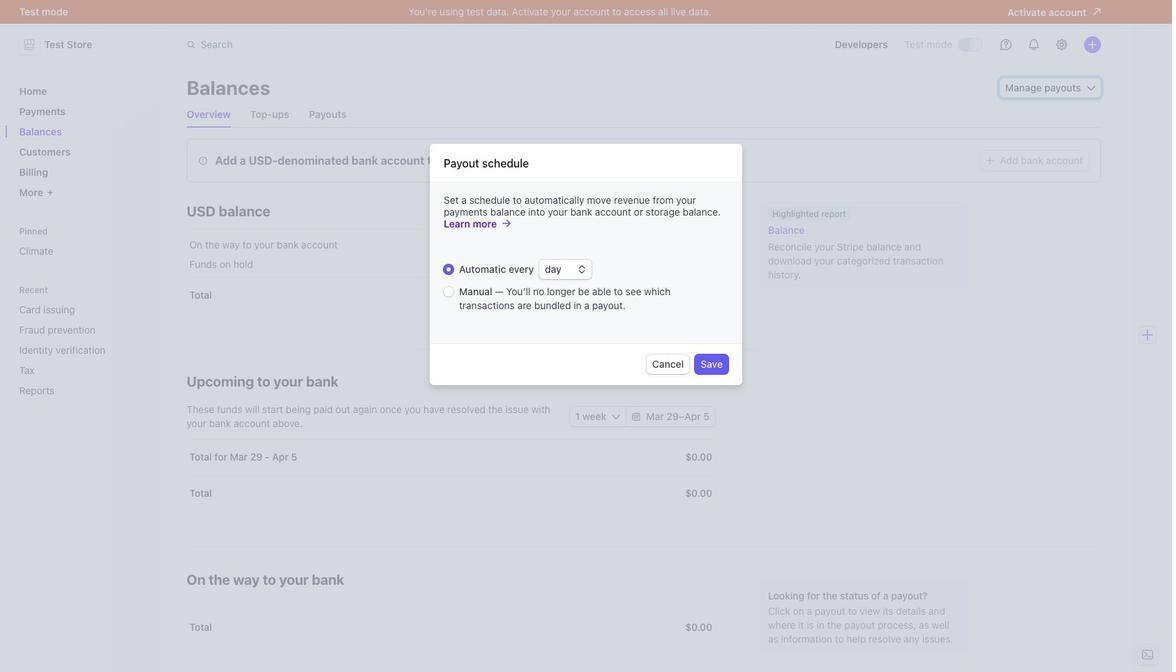Task type: locate. For each thing, give the bounding box(es) containing it.
row
[[187, 277, 715, 313], [187, 439, 715, 475], [187, 475, 715, 512], [187, 609, 715, 646]]

0 horizontal spatial svg image
[[612, 413, 621, 421]]

core navigation links element
[[14, 80, 150, 204]]

pinned element
[[14, 226, 150, 262]]

grid
[[187, 230, 715, 313], [187, 439, 715, 512]]

tab list
[[187, 102, 1101, 128]]

1 vertical spatial svg image
[[633, 413, 641, 421]]

cell
[[629, 288, 713, 302]]

2 recent element from the top
[[14, 298, 150, 402]]

svg image
[[986, 156, 995, 165], [633, 413, 641, 421]]

0 vertical spatial grid
[[187, 230, 715, 313]]

1 horizontal spatial svg image
[[1087, 84, 1095, 92]]

1 vertical spatial grid
[[187, 439, 715, 512]]

recent element
[[14, 285, 150, 402], [14, 298, 150, 402]]

None search field
[[178, 32, 572, 58]]

1 horizontal spatial svg image
[[986, 156, 995, 165]]

4 row from the top
[[187, 609, 715, 646]]

0 vertical spatial svg image
[[1087, 84, 1095, 92]]

svg image
[[1087, 84, 1095, 92], [612, 413, 621, 421]]



Task type: vqa. For each thing, say whether or not it's contained in the screenshot.
settings "image"
no



Task type: describe. For each thing, give the bounding box(es) containing it.
1 recent element from the top
[[14, 285, 150, 402]]

0 horizontal spatial svg image
[[633, 413, 641, 421]]

2 grid from the top
[[187, 439, 715, 512]]

1 grid from the top
[[187, 230, 715, 313]]

0 vertical spatial svg image
[[986, 156, 995, 165]]

1 vertical spatial svg image
[[612, 413, 621, 421]]

1 row from the top
[[187, 277, 715, 313]]

2 row from the top
[[187, 439, 715, 475]]

3 row from the top
[[187, 475, 715, 512]]



